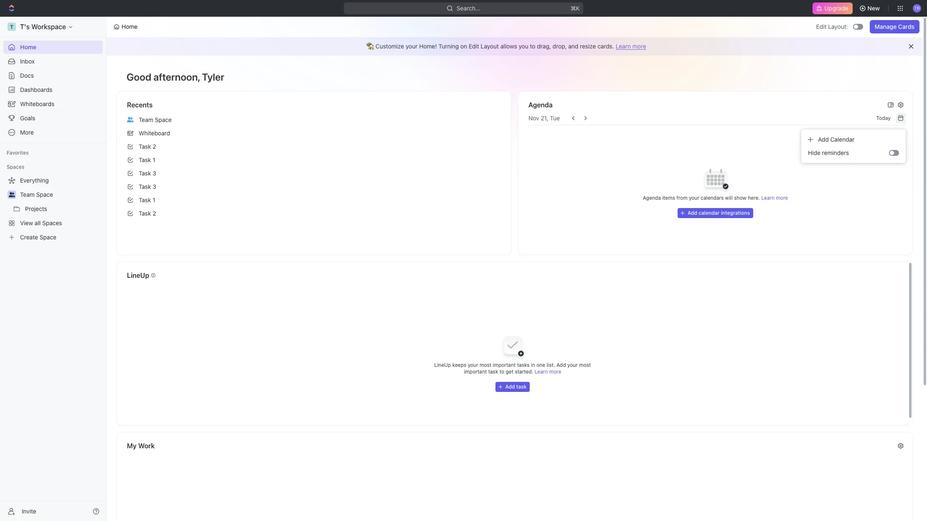 Task type: vqa. For each thing, say whether or not it's contained in the screenshot.
2nd '3' from the bottom of the page
yes



Task type: locate. For each thing, give the bounding box(es) containing it.
0 horizontal spatial team
[[20, 191, 35, 198]]

0 vertical spatial to
[[530, 43, 536, 50]]

0 vertical spatial ‎task
[[139, 196, 151, 204]]

1 vertical spatial ‎task
[[139, 210, 151, 217]]

1 vertical spatial team space
[[20, 191, 53, 198]]

add calendar
[[819, 136, 855, 143]]

‎task 1
[[139, 196, 155, 204]]

1 horizontal spatial team space link
[[124, 113, 505, 127]]

0 vertical spatial team space link
[[124, 113, 505, 127]]

2 horizontal spatial add
[[819, 136, 829, 143]]

0 horizontal spatial space
[[36, 191, 53, 198]]

resize
[[580, 43, 596, 50]]

integrations
[[721, 210, 750, 216]]

‎task
[[139, 196, 151, 204], [139, 210, 151, 217]]

0 vertical spatial home
[[122, 23, 138, 30]]

0 vertical spatial team space
[[139, 116, 172, 123]]

1 most from the left
[[480, 362, 492, 368]]

0 vertical spatial add
[[819, 136, 829, 143]]

get
[[506, 369, 514, 375]]

2 3 from the top
[[153, 183, 156, 190]]

hide
[[809, 149, 821, 156]]

2 horizontal spatial more
[[776, 195, 788, 201]]

learn more link right cards.
[[616, 43, 647, 50]]

1 down task 2
[[153, 156, 155, 163]]

learn right here.
[[762, 195, 775, 201]]

edit layout:
[[817, 23, 849, 30]]

⌘k
[[571, 5, 580, 12]]

team
[[139, 116, 153, 123], [20, 191, 35, 198]]

1 horizontal spatial add
[[688, 210, 698, 216]]

add up hide reminders
[[819, 136, 829, 143]]

your left home!
[[406, 43, 418, 50]]

1 horizontal spatial space
[[155, 116, 172, 123]]

2 down ‎task 1
[[153, 210, 156, 217]]

1 horizontal spatial important
[[493, 362, 516, 368]]

1 task 3 from the top
[[139, 170, 156, 177]]

task up task 1
[[139, 143, 151, 150]]

task inside task 1 link
[[139, 156, 151, 163]]

2 vertical spatial learn
[[535, 369, 548, 375]]

0 horizontal spatial add
[[557, 362, 566, 368]]

2 vertical spatial more
[[550, 369, 562, 375]]

1 vertical spatial lineup
[[435, 362, 451, 368]]

task 3 link up the ‎task 1 link at the top
[[124, 167, 505, 180]]

dashboards
[[20, 86, 53, 93]]

1 vertical spatial important
[[464, 369, 487, 375]]

space up 'whiteboard' at the left top
[[155, 116, 172, 123]]

alert
[[107, 37, 923, 56]]

learn more link
[[616, 43, 647, 50], [762, 195, 788, 201], [535, 369, 562, 375]]

in
[[531, 362, 535, 368]]

task 3 link down task 1 link
[[124, 180, 505, 194]]

1 vertical spatial team
[[20, 191, 35, 198]]

0 horizontal spatial team space
[[20, 191, 53, 198]]

🏡
[[367, 43, 374, 50]]

edit right on
[[469, 43, 479, 50]]

task for task 2 link
[[139, 143, 151, 150]]

agenda items from your calendars will show here. learn more
[[643, 195, 788, 201]]

1 ‎task from the top
[[139, 196, 151, 204]]

0 horizontal spatial agenda
[[529, 101, 553, 109]]

2 down 'whiteboard' at the left top
[[153, 143, 156, 150]]

more down list.
[[550, 369, 562, 375]]

‎task for ‎task 1
[[139, 196, 151, 204]]

team space
[[139, 116, 172, 123], [20, 191, 53, 198]]

most right list.
[[580, 362, 591, 368]]

task
[[139, 143, 151, 150], [139, 156, 151, 163], [139, 170, 151, 177], [139, 183, 151, 190]]

add right list.
[[557, 362, 566, 368]]

good afternoon, tyler
[[127, 71, 224, 83]]

4 task from the top
[[139, 183, 151, 190]]

items
[[663, 195, 676, 201]]

team right user group icon
[[20, 191, 35, 198]]

learn down one at the right bottom of page
[[535, 369, 548, 375]]

1 horizontal spatial lineup
[[435, 362, 451, 368]]

1 vertical spatial add
[[688, 210, 698, 216]]

most up task
[[480, 362, 492, 368]]

3
[[153, 170, 156, 177], [153, 183, 156, 190]]

good
[[127, 71, 151, 83]]

add inside button
[[688, 210, 698, 216]]

team inside sidebar navigation
[[20, 191, 35, 198]]

task 2 link
[[124, 140, 505, 153]]

team space up 'whiteboard' at the left top
[[139, 116, 172, 123]]

1 horizontal spatial learn
[[616, 43, 631, 50]]

0 horizontal spatial lineup
[[127, 272, 149, 279]]

space right user group icon
[[36, 191, 53, 198]]

new button
[[856, 2, 885, 15]]

0 vertical spatial 3
[[153, 170, 156, 177]]

learn more link down list.
[[535, 369, 562, 375]]

edit left layout:
[[817, 23, 827, 30]]

one
[[537, 362, 546, 368]]

1 horizontal spatial agenda
[[643, 195, 661, 201]]

more
[[633, 43, 647, 50], [776, 195, 788, 201], [550, 369, 562, 375]]

task 3 up ‎task 1
[[139, 183, 156, 190]]

add inside lineup keeps your most important tasks in one list. add your most important task to get started.
[[557, 362, 566, 368]]

0 vertical spatial more
[[633, 43, 647, 50]]

1 vertical spatial task 3
[[139, 183, 156, 190]]

1 vertical spatial to
[[500, 369, 505, 375]]

add
[[819, 136, 829, 143], [688, 210, 698, 216], [557, 362, 566, 368]]

team space inside sidebar navigation
[[20, 191, 53, 198]]

0 horizontal spatial most
[[480, 362, 492, 368]]

‎task up ‎task 2
[[139, 196, 151, 204]]

task up ‎task 1
[[139, 183, 151, 190]]

important down keeps
[[464, 369, 487, 375]]

learn
[[616, 43, 631, 50], [762, 195, 775, 201], [535, 369, 548, 375]]

to right you
[[530, 43, 536, 50]]

task 2
[[139, 143, 156, 150]]

on
[[461, 43, 467, 50]]

1 vertical spatial edit
[[469, 43, 479, 50]]

0 horizontal spatial to
[[500, 369, 505, 375]]

2 task from the top
[[139, 156, 151, 163]]

1 horizontal spatial home
[[122, 23, 138, 30]]

1 vertical spatial more
[[776, 195, 788, 201]]

1 vertical spatial 1
[[153, 196, 155, 204]]

1 vertical spatial 2
[[153, 210, 156, 217]]

inbox
[[20, 58, 35, 65]]

0 horizontal spatial important
[[464, 369, 487, 375]]

calendar
[[699, 210, 720, 216]]

1 task 3 link from the top
[[124, 167, 505, 180]]

2 task 3 from the top
[[139, 183, 156, 190]]

‎task down ‎task 1
[[139, 210, 151, 217]]

0 vertical spatial 1
[[153, 156, 155, 163]]

add left calendar
[[688, 210, 698, 216]]

more right here.
[[776, 195, 788, 201]]

learn more link for agenda items from your calendars will show here. learn more
[[762, 195, 788, 201]]

your right list.
[[568, 362, 578, 368]]

‎task for ‎task 2
[[139, 210, 151, 217]]

2 for ‎task 2
[[153, 210, 156, 217]]

space inside sidebar navigation
[[36, 191, 53, 198]]

2 1 from the top
[[153, 196, 155, 204]]

hide reminders
[[809, 149, 850, 156]]

2 horizontal spatial learn
[[762, 195, 775, 201]]

agenda
[[529, 101, 553, 109], [643, 195, 661, 201]]

2 horizontal spatial learn more link
[[762, 195, 788, 201]]

new
[[868, 5, 880, 12]]

your right keeps
[[468, 362, 479, 368]]

docs
[[20, 72, 34, 79]]

1 horizontal spatial most
[[580, 362, 591, 368]]

3 up ‎task 1
[[153, 183, 156, 190]]

0 vertical spatial lineup
[[127, 272, 149, 279]]

0 vertical spatial learn more link
[[616, 43, 647, 50]]

0 horizontal spatial home
[[20, 43, 36, 51]]

team right user group image
[[139, 116, 153, 123]]

0 horizontal spatial learn
[[535, 369, 548, 375]]

lineup inside lineup keeps your most important tasks in one list. add your most important task to get started.
[[435, 362, 451, 368]]

team space link
[[124, 113, 505, 127], [20, 188, 101, 201]]

lineup
[[127, 272, 149, 279], [435, 362, 451, 368]]

manage cards
[[875, 23, 915, 30]]

1 vertical spatial home
[[20, 43, 36, 51]]

1 vertical spatial space
[[36, 191, 53, 198]]

1
[[153, 156, 155, 163], [153, 196, 155, 204]]

0 horizontal spatial edit
[[469, 43, 479, 50]]

manage cards button
[[870, 20, 920, 33]]

learn more link inside alert
[[616, 43, 647, 50]]

1 for ‎task 1
[[153, 196, 155, 204]]

to
[[530, 43, 536, 50], [500, 369, 505, 375]]

0 vertical spatial task 3
[[139, 170, 156, 177]]

add for add calendar integrations
[[688, 210, 698, 216]]

0 horizontal spatial more
[[550, 369, 562, 375]]

1 vertical spatial team space link
[[20, 188, 101, 201]]

your
[[406, 43, 418, 50], [689, 195, 700, 201], [468, 362, 479, 368], [568, 362, 578, 368]]

task for 1st task 3 link from the bottom of the page
[[139, 183, 151, 190]]

task down task 2
[[139, 156, 151, 163]]

learn right cards.
[[616, 43, 631, 50]]

to left get
[[500, 369, 505, 375]]

lineup for lineup keeps your most important tasks in one list. add your most important task to get started.
[[435, 362, 451, 368]]

important
[[493, 362, 516, 368], [464, 369, 487, 375]]

2 ‎task from the top
[[139, 210, 151, 217]]

2 vertical spatial add
[[557, 362, 566, 368]]

task down task 1
[[139, 170, 151, 177]]

started.
[[515, 369, 534, 375]]

task inside task 2 link
[[139, 143, 151, 150]]

home
[[122, 23, 138, 30], [20, 43, 36, 51]]

0 vertical spatial important
[[493, 362, 516, 368]]

1 vertical spatial 3
[[153, 183, 156, 190]]

add calendar button
[[805, 133, 903, 146]]

learn more link right here.
[[762, 195, 788, 201]]

upgrade
[[825, 5, 849, 12]]

3 task from the top
[[139, 170, 151, 177]]

1 up ‎task 2
[[153, 196, 155, 204]]

2
[[153, 143, 156, 150], [153, 210, 156, 217]]

0 vertical spatial 2
[[153, 143, 156, 150]]

will
[[726, 195, 733, 201]]

add inside button
[[819, 136, 829, 143]]

2 2 from the top
[[153, 210, 156, 217]]

task 3 link
[[124, 167, 505, 180], [124, 180, 505, 194]]

0 vertical spatial agenda
[[529, 101, 553, 109]]

important up get
[[493, 362, 516, 368]]

more right cards.
[[633, 43, 647, 50]]

show
[[735, 195, 747, 201]]

1 2 from the top
[[153, 143, 156, 150]]

add calendar integrations
[[688, 210, 750, 216]]

2 most from the left
[[580, 362, 591, 368]]

team space right user group icon
[[20, 191, 53, 198]]

2 vertical spatial learn more link
[[535, 369, 562, 375]]

edit
[[817, 23, 827, 30], [469, 43, 479, 50]]

1 horizontal spatial learn more link
[[616, 43, 647, 50]]

0 vertical spatial team
[[139, 116, 153, 123]]

0 vertical spatial edit
[[817, 23, 827, 30]]

cards.
[[598, 43, 615, 50]]

1 1 from the top
[[153, 156, 155, 163]]

1 vertical spatial learn more link
[[762, 195, 788, 201]]

cards
[[899, 23, 915, 30]]

learn more
[[535, 369, 562, 375]]

task 3 down task 1
[[139, 170, 156, 177]]

1 vertical spatial agenda
[[643, 195, 661, 201]]

3 down task 1
[[153, 170, 156, 177]]

most
[[480, 362, 492, 368], [580, 362, 591, 368]]

task 1 link
[[124, 153, 505, 167]]

add calendar integrations button
[[678, 208, 754, 218]]

search...
[[457, 5, 481, 12]]

task 3
[[139, 170, 156, 177], [139, 183, 156, 190]]

1 task from the top
[[139, 143, 151, 150]]



Task type: describe. For each thing, give the bounding box(es) containing it.
drag,
[[537, 43, 551, 50]]

task
[[489, 369, 498, 375]]

calendars
[[701, 195, 724, 201]]

allows
[[501, 43, 517, 50]]

alert containing 🏡 customize your home! turning on edit layout allows you to drag, drop, and resize cards.
[[107, 37, 923, 56]]

tasks
[[517, 362, 530, 368]]

to inside lineup keeps your most important tasks in one list. add your most important task to get started.
[[500, 369, 505, 375]]

learn more link for 🏡 customize your home! turning on edit layout allows you to drag, drop, and resize cards. learn more
[[616, 43, 647, 50]]

and
[[569, 43, 579, 50]]

spaces
[[7, 164, 24, 170]]

2 task 3 link from the top
[[124, 180, 505, 194]]

list.
[[547, 362, 555, 368]]

goals link
[[3, 112, 103, 125]]

🏡 customize your home! turning on edit layout allows you to drag, drop, and resize cards. learn more
[[367, 43, 647, 50]]

manage
[[875, 23, 897, 30]]

task 1
[[139, 156, 155, 163]]

layout
[[481, 43, 499, 50]]

whiteboards
[[20, 100, 54, 107]]

0 horizontal spatial team space link
[[20, 188, 101, 201]]

you
[[519, 43, 529, 50]]

reminders
[[823, 149, 850, 156]]

my
[[127, 442, 137, 450]]

1 horizontal spatial team space
[[139, 116, 172, 123]]

tyler
[[202, 71, 224, 83]]

your inside alert
[[406, 43, 418, 50]]

recents
[[127, 101, 153, 109]]

agenda for agenda
[[529, 101, 553, 109]]

work
[[138, 442, 155, 450]]

your right from
[[689, 195, 700, 201]]

my work
[[127, 442, 155, 450]]

0 vertical spatial space
[[155, 116, 172, 123]]

turning
[[439, 43, 459, 50]]

favorites button
[[3, 148, 32, 158]]

whiteboards link
[[3, 97, 103, 111]]

0 horizontal spatial learn more link
[[535, 369, 562, 375]]

1 horizontal spatial edit
[[817, 23, 827, 30]]

whiteboard link
[[124, 127, 505, 140]]

here.
[[748, 195, 760, 201]]

agenda for agenda items from your calendars will show here. learn more
[[643, 195, 661, 201]]

dashboards link
[[3, 83, 103, 97]]

from
[[677, 195, 688, 201]]

inbox link
[[3, 55, 103, 68]]

user group image
[[127, 117, 134, 122]]

‎task 2
[[139, 210, 156, 217]]

docs link
[[3, 69, 103, 82]]

0 vertical spatial learn
[[616, 43, 631, 50]]

favorites
[[7, 150, 29, 156]]

invite
[[22, 508, 36, 515]]

1 horizontal spatial more
[[633, 43, 647, 50]]

afternoon,
[[154, 71, 200, 83]]

drop,
[[553, 43, 567, 50]]

1 for task 1
[[153, 156, 155, 163]]

home!
[[419, 43, 437, 50]]

goals
[[20, 115, 35, 122]]

1 horizontal spatial team
[[139, 116, 153, 123]]

today button
[[873, 113, 895, 123]]

2 for task 2
[[153, 143, 156, 150]]

whiteboard
[[139, 130, 170, 137]]

customize
[[376, 43, 404, 50]]

1 3 from the top
[[153, 170, 156, 177]]

1 horizontal spatial to
[[530, 43, 536, 50]]

lineup for lineup
[[127, 272, 149, 279]]

task for second task 3 link from the bottom
[[139, 170, 151, 177]]

calendar
[[831, 136, 855, 143]]

‎task 1 link
[[124, 194, 505, 207]]

sidebar navigation
[[0, 17, 107, 521]]

today
[[877, 115, 891, 121]]

layout:
[[829, 23, 849, 30]]

upgrade link
[[813, 3, 853, 14]]

hide reminders button
[[805, 146, 890, 160]]

home link
[[3, 41, 103, 54]]

user group image
[[9, 192, 15, 197]]

task for task 1 link
[[139, 156, 151, 163]]

lineup keeps your most important tasks in one list. add your most important task to get started.
[[435, 362, 591, 375]]

home inside sidebar navigation
[[20, 43, 36, 51]]

1 vertical spatial learn
[[762, 195, 775, 201]]

keeps
[[453, 362, 467, 368]]

add for add calendar
[[819, 136, 829, 143]]

‎task 2 link
[[124, 207, 505, 220]]



